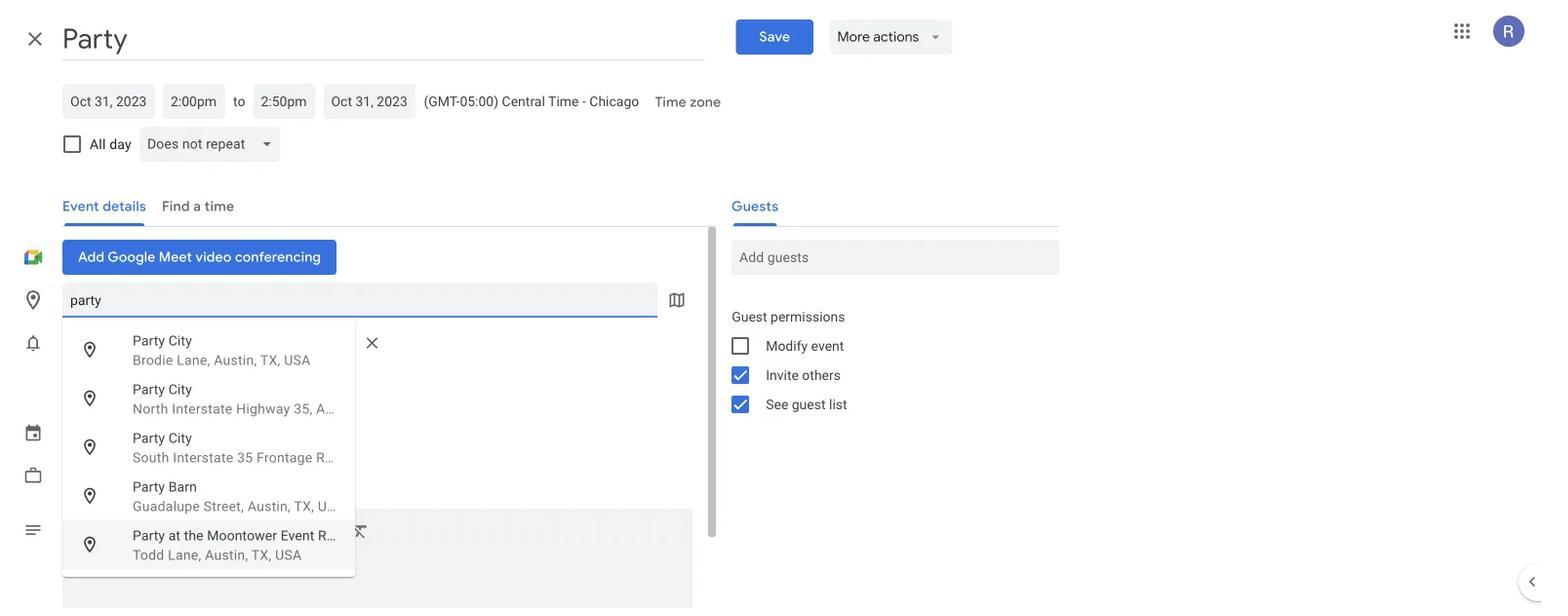 Task type: vqa. For each thing, say whether or not it's contained in the screenshot.
fourth party from the bottom
yes



Task type: locate. For each thing, give the bounding box(es) containing it.
2 vertical spatial city
[[168, 430, 192, 447]]

party inside party city north interstate highway 35, austin, tx, usa
[[133, 382, 165, 398]]

city up south in the bottom left of the page
[[168, 430, 192, 447]]

1 vertical spatial interstate
[[173, 450, 234, 466]]

central
[[502, 93, 545, 109]]

usa inside party city north interstate highway 35, austin, tx, usa
[[386, 401, 413, 417]]

1 party from the top
[[133, 333, 165, 349]]

None field
[[139, 127, 288, 162]]

anderson
[[96, 425, 154, 441]]

usa up party city north interstate highway 35, austin, tx, usa
[[284, 352, 311, 369]]

2 option from the top
[[62, 367, 413, 423]]

interstate for 35
[[173, 450, 234, 466]]

usa up formatting options toolbar in the bottom of the page
[[425, 450, 452, 466]]

tx,
[[260, 352, 280, 369], [363, 401, 383, 417], [402, 450, 422, 466], [294, 499, 314, 515], [251, 548, 272, 564]]

tx, inside party barn guadalupe street, austin, tx, usa
[[294, 499, 314, 515]]

city down brodie
[[168, 382, 192, 398]]

permissions
[[771, 309, 845, 325]]

city for south
[[168, 430, 192, 447]]

0 vertical spatial city
[[168, 333, 192, 349]]

brodie
[[133, 352, 173, 369]]

party
[[133, 333, 165, 349], [133, 382, 165, 398], [133, 430, 165, 447], [133, 479, 165, 495], [133, 528, 165, 544]]

1 city from the top
[[168, 333, 192, 349]]

tx, right 35,
[[363, 401, 383, 417]]

party at the moontower event rentals todd lane, austin, tx, usa
[[133, 528, 364, 564]]

0 vertical spatial interstate
[[172, 401, 233, 417]]

party city north interstate highway 35, austin, tx, usa
[[133, 382, 413, 417]]

30 minutes before element
[[62, 322, 388, 365]]

road,
[[316, 450, 351, 466]]

3 party from the top
[[133, 430, 165, 447]]

others
[[802, 367, 841, 383]]

lane,
[[177, 352, 210, 369], [168, 548, 201, 564]]

05:00)
[[460, 93, 499, 109]]

interstate inside party city north interstate highway 35, austin, tx, usa
[[172, 401, 233, 417]]

group containing guest permissions
[[716, 302, 1060, 419]]

austin, up party city north interstate highway 35, austin, tx, usa
[[214, 352, 257, 369]]

modify event
[[766, 338, 844, 354]]

city inside party city north interstate highway 35, austin, tx, usa
[[168, 382, 192, 398]]

4 option from the top
[[62, 465, 355, 521]]

arrow_drop_down
[[927, 28, 944, 46]]

End date text field
[[331, 90, 408, 113]]

event
[[811, 338, 844, 354]]

interstate for highway
[[172, 401, 233, 417]]

interstate right the 'north'
[[172, 401, 233, 417]]

party for party city north interstate highway 35, austin, tx, usa
[[133, 382, 165, 398]]

at
[[168, 528, 181, 544]]

5 option from the top
[[62, 513, 364, 570]]

Guests text field
[[740, 240, 1052, 275]]

party for party at the moontower event rentals todd lane, austin, tx, usa
[[133, 528, 165, 544]]

party inside party barn guadalupe street, austin, tx, usa
[[133, 479, 165, 495]]

insert link image
[[315, 522, 335, 545]]

party up brodie
[[133, 333, 165, 349]]

guest
[[792, 397, 826, 413]]

35
[[237, 450, 253, 466]]

(gmt-
[[424, 93, 460, 109]]

interstate up barn
[[173, 450, 234, 466]]

bold image
[[122, 522, 141, 545]]

tx, up event
[[294, 499, 314, 515]]

remove formatting image
[[350, 522, 370, 545]]

End time text field
[[261, 90, 308, 113]]

tx, right road,
[[402, 450, 422, 466]]

tx, down numbered list image
[[251, 548, 272, 564]]

city for north
[[168, 382, 192, 398]]

save button
[[736, 20, 814, 55]]

north
[[133, 401, 168, 417]]

3 city from the top
[[168, 430, 192, 447]]

list
[[829, 397, 847, 413]]

Description text field
[[62, 560, 693, 610]]

option containing party barn
[[62, 465, 355, 521]]

ruby
[[62, 425, 92, 441]]

city up brodie
[[168, 333, 192, 349]]

party inside "party city brodie lane, austin, tx, usa"
[[133, 333, 165, 349]]

lane, inside party at the moontower event rentals todd lane, austin, tx, usa
[[168, 548, 201, 564]]

lane, down "the"
[[168, 548, 201, 564]]

2 city from the top
[[168, 382, 192, 398]]

0 horizontal spatial time
[[548, 93, 579, 109]]

0 vertical spatial lane,
[[177, 352, 210, 369]]

Start date text field
[[70, 90, 147, 113]]

4 party from the top
[[133, 479, 165, 495]]

time left zone
[[655, 94, 686, 111]]

austin, right road,
[[355, 450, 398, 466]]

austin, right 35,
[[316, 401, 359, 417]]

option
[[62, 318, 355, 375], [62, 367, 413, 423], [62, 416, 452, 472], [62, 465, 355, 521], [62, 513, 364, 570]]

city for brodie
[[168, 333, 192, 349]]

Minutes in advance for notification number field
[[194, 326, 240, 361]]

2 party from the top
[[133, 382, 165, 398]]

tx, inside party at the moontower event rentals todd lane, austin, tx, usa
[[251, 548, 272, 564]]

party up todd
[[133, 528, 165, 544]]

usa down event
[[275, 548, 302, 564]]

tx, up party city north interstate highway 35, austin, tx, usa
[[260, 352, 280, 369]]

party barn guadalupe street, austin, tx, usa
[[133, 479, 344, 515]]

5 party from the top
[[133, 528, 165, 544]]

day
[[109, 136, 132, 152]]

all day
[[90, 136, 132, 152]]

to
[[233, 93, 245, 109]]

-
[[582, 93, 586, 109]]

1 vertical spatial lane,
[[168, 548, 201, 564]]

Title text field
[[62, 18, 705, 60]]

1 horizontal spatial time
[[655, 94, 686, 111]]

party for party barn guadalupe street, austin, tx, usa
[[133, 479, 165, 495]]

party up the 'north'
[[133, 382, 165, 398]]

time
[[548, 93, 579, 109], [655, 94, 686, 111]]

austin, down moontower
[[205, 548, 248, 564]]

party inside party at the moontower event rentals todd lane, austin, tx, usa
[[133, 528, 165, 544]]

guest
[[732, 309, 767, 325]]

usa up insert link icon
[[318, 499, 344, 515]]

usa right 35,
[[386, 401, 413, 417]]

south
[[133, 450, 169, 466]]

austin, inside party barn guadalupe street, austin, tx, usa
[[248, 499, 291, 515]]

interstate
[[172, 401, 233, 417], [173, 450, 234, 466]]

austin, inside party city north interstate highway 35, austin, tx, usa
[[316, 401, 359, 417]]

time left -
[[548, 93, 579, 109]]

interstate inside "party city south interstate 35 frontage road, austin, tx, usa"
[[173, 450, 234, 466]]

highway
[[236, 401, 290, 417]]

usa inside party barn guadalupe street, austin, tx, usa
[[318, 499, 344, 515]]

all
[[90, 136, 106, 152]]

add notification
[[62, 379, 167, 397]]

moontower
[[207, 528, 277, 544]]

city inside "party city south interstate 35 frontage road, austin, tx, usa"
[[168, 430, 192, 447]]

chicago
[[590, 93, 639, 109]]

add notification button
[[55, 365, 175, 412]]

party up guadalupe
[[133, 479, 165, 495]]

italic image
[[157, 522, 177, 545]]

invite others
[[766, 367, 841, 383]]

guest permissions
[[732, 309, 845, 325]]

austin,
[[214, 352, 257, 369], [316, 401, 359, 417], [355, 450, 398, 466], [248, 499, 291, 515], [205, 548, 248, 564]]

1 vertical spatial city
[[168, 382, 192, 398]]

party up south in the bottom left of the page
[[133, 430, 165, 447]]

austin, inside "party city brodie lane, austin, tx, usa"
[[214, 352, 257, 369]]

city
[[168, 333, 192, 349], [168, 382, 192, 398], [168, 430, 192, 447]]

group
[[716, 302, 1060, 419]]

city inside "party city brodie lane, austin, tx, usa"
[[168, 333, 192, 349]]

usa
[[284, 352, 311, 369], [386, 401, 413, 417], [425, 450, 452, 466], [318, 499, 344, 515], [275, 548, 302, 564]]

lane, right brodie
[[177, 352, 210, 369]]

usa inside party at the moontower event rentals todd lane, austin, tx, usa
[[275, 548, 302, 564]]

austin, up the 'bulleted list' image
[[248, 499, 291, 515]]

usa inside "party city south interstate 35 frontage road, austin, tx, usa"
[[425, 450, 452, 466]]

party inside "party city south interstate 35 frontage road, austin, tx, usa"
[[133, 430, 165, 447]]



Task type: describe. For each thing, give the bounding box(es) containing it.
location list box
[[62, 318, 452, 578]]

party for party city south interstate 35 frontage road, austin, tx, usa
[[133, 430, 165, 447]]

barn
[[168, 479, 197, 495]]

lane, inside "party city brodie lane, austin, tx, usa"
[[177, 352, 210, 369]]

tx, inside party city north interstate highway 35, austin, tx, usa
[[363, 401, 383, 417]]

35,
[[294, 401, 313, 417]]

Start time text field
[[171, 90, 218, 113]]

frontage
[[257, 450, 313, 466]]

rentals
[[318, 528, 364, 544]]

tx, inside "party city south interstate 35 frontage road, austin, tx, usa"
[[402, 450, 422, 466]]

the
[[184, 528, 204, 544]]

street,
[[204, 499, 244, 515]]

time zone
[[655, 94, 721, 111]]

ruby anderson
[[62, 425, 154, 441]]

1 option from the top
[[62, 318, 355, 375]]

austin, inside "party city south interstate 35 frontage road, austin, tx, usa"
[[355, 450, 398, 466]]

underline image
[[192, 522, 212, 545]]

(gmt-05:00) central time - chicago
[[424, 93, 639, 109]]

invite
[[766, 367, 799, 383]]

more actions arrow_drop_down
[[837, 28, 944, 46]]

guadalupe
[[133, 499, 200, 515]]

see
[[766, 397, 789, 413]]

more
[[837, 28, 870, 46]]

actions
[[873, 28, 919, 46]]

time zone button
[[647, 85, 729, 120]]

Location text field
[[70, 283, 650, 318]]

event
[[281, 528, 315, 544]]

austin, inside party at the moontower event rentals todd lane, austin, tx, usa
[[205, 548, 248, 564]]

tx, inside "party city brodie lane, austin, tx, usa"
[[260, 352, 280, 369]]

formatting options toolbar
[[62, 509, 693, 557]]

usa inside "party city brodie lane, austin, tx, usa"
[[284, 352, 311, 369]]

option containing party at the moontower event rentals
[[62, 513, 364, 570]]

numbered list image
[[236, 522, 256, 545]]

todd
[[133, 548, 164, 564]]

see guest list
[[766, 397, 847, 413]]

zone
[[690, 94, 721, 111]]

3 option from the top
[[62, 416, 452, 472]]

party for party city brodie lane, austin, tx, usa
[[133, 333, 165, 349]]

party city brodie lane, austin, tx, usa
[[133, 333, 311, 369]]

party city south interstate 35 frontage road, austin, tx, usa
[[133, 430, 452, 466]]

modify
[[766, 338, 808, 354]]

time inside button
[[655, 94, 686, 111]]

notification
[[92, 379, 167, 397]]

save
[[760, 28, 790, 46]]

bulleted list image
[[271, 522, 291, 545]]

add
[[62, 379, 89, 397]]



